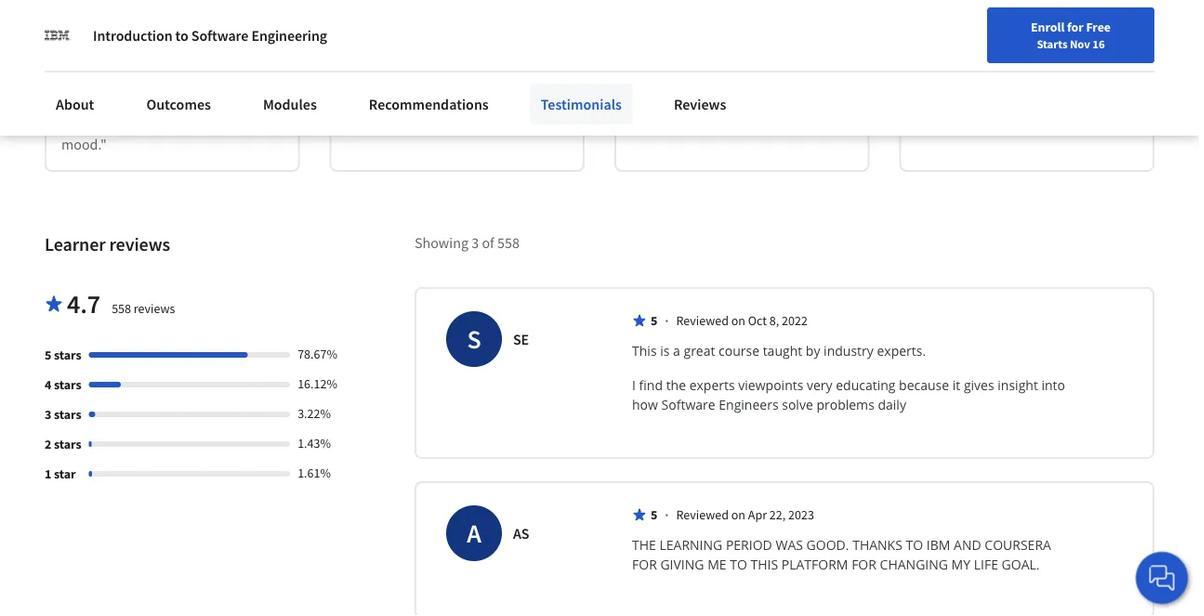 Task type: describe. For each thing, give the bounding box(es) containing it.
schedule
[[182, 113, 238, 131]]

1 vertical spatial 3
[[45, 407, 51, 423]]

outcomes link
[[135, 84, 222, 125]]

been
[[224, 68, 255, 87]]

course
[[719, 342, 760, 360]]

1
[[45, 466, 51, 483]]

enroll
[[1031, 19, 1065, 35]]

how
[[632, 396, 658, 414]]

starts
[[1037, 36, 1068, 51]]

1.43%
[[298, 435, 331, 452]]

ibm image
[[45, 22, 71, 48]]

directly
[[360, 46, 406, 64]]

testimonials link
[[530, 84, 633, 125]]

period
[[726, 537, 773, 555]]

stars for 2 stars
[[54, 436, 81, 453]]

isn't
[[980, 46, 1007, 64]]

1 vertical spatial 5
[[45, 347, 51, 364]]

showing
[[415, 234, 469, 252]]

1 for from the left
[[632, 556, 657, 574]]

coursera image
[[15, 15, 133, 45]]

2 vertical spatial and
[[241, 113, 264, 131]]

i inside i find the experts viewpoints very educating because it gives insight into how software engineers solve problems daily
[[632, 377, 636, 395]]

1 horizontal spatial 3
[[472, 234, 479, 252]]

insight
[[998, 377, 1039, 395]]

can
[[199, 90, 221, 109]]

free
[[1087, 19, 1111, 35]]

software inside i find the experts viewpoints very educating because it gives insight into how software engineers solve problems daily
[[662, 396, 716, 414]]

5 stars
[[45, 347, 81, 364]]

an inside "i directly applied the concepts and skills i learned from my courses to an exciting new project at work."
[[346, 90, 362, 109]]

5 for s
[[651, 313, 658, 329]]

outcomes
[[146, 95, 211, 113]]

learner
[[45, 233, 106, 256]]

being
[[1075, 46, 1110, 64]]

changing
[[880, 556, 949, 574]]

i inside '"when i need courses on topics that my university doesn't offer, coursera is one of the best places to go."'
[[676, 46, 680, 64]]

at inside "i directly applied the concepts and skills i learned from my courses to an exciting new project at work."
[[493, 90, 505, 109]]

than
[[952, 90, 981, 109]]

introduction to software engineering
[[93, 26, 327, 45]]

that.
[[984, 90, 1013, 109]]

coursera inside '"learning isn't just about being better at your job: it's so much more than that. coursera allows me to learn without limits."'
[[1016, 90, 1072, 109]]

it inside "to be able to take courses at my own pace and rhythm has been an amazing experience. i can learn whenever it fits my schedule and mood."
[[126, 113, 134, 131]]

exciting
[[365, 90, 413, 109]]

the inside '"when i need courses on topics that my university doesn't offer, coursera is one of the best places to go."'
[[745, 90, 765, 109]]

the
[[632, 537, 656, 555]]

78.67%
[[298, 346, 338, 363]]

learn for than
[[932, 113, 964, 131]]

apr
[[748, 507, 767, 524]]

to inside "i directly applied the concepts and skills i learned from my courses to an exciting new project at work."
[[543, 68, 556, 87]]

i find the experts viewpoints very educating because it gives insight into how software engineers solve problems daily
[[632, 377, 1069, 414]]

reviewed for s
[[676, 313, 729, 329]]

industry
[[824, 342, 874, 360]]

reviews
[[674, 95, 727, 113]]

on for a
[[732, 507, 746, 524]]

se
[[513, 330, 529, 349]]

0 vertical spatial to
[[906, 537, 924, 555]]

this
[[632, 342, 657, 360]]

show notifications image
[[998, 23, 1021, 46]]

courses inside "to be able to take courses at my own pace and rhythm has been an amazing experience. i can learn whenever it fits my schedule and mood."
[[180, 46, 227, 64]]

offer,
[[768, 68, 800, 87]]

4
[[45, 377, 51, 394]]

4.7
[[67, 288, 101, 321]]

fits
[[137, 113, 156, 131]]

new
[[416, 90, 443, 109]]

558 reviews
[[112, 301, 175, 317]]

2 for from the left
[[852, 556, 877, 574]]

introduction
[[93, 26, 173, 45]]

about link
[[45, 84, 105, 125]]

to up take
[[175, 26, 189, 45]]

university
[[654, 68, 715, 87]]

your
[[972, 68, 1001, 87]]

without
[[967, 113, 1016, 131]]

1 star
[[45, 466, 76, 483]]

the learning period was good. thanks to ibm and coursera for giving me to this platform for changing my life goal.
[[632, 537, 1055, 574]]

3 stars
[[45, 407, 81, 423]]

my inside '"when i need courses on topics that my university doesn't offer, coursera is one of the best places to go."'
[[631, 68, 651, 87]]

amazing
[[61, 90, 114, 109]]

more
[[917, 90, 949, 109]]

courses inside '"when i need courses on topics that my university doesn't offer, coursera is one of the best places to go."'
[[717, 46, 765, 64]]

allows
[[1075, 90, 1115, 109]]

best
[[768, 90, 795, 109]]

doesn't
[[718, 68, 765, 87]]

0 vertical spatial software
[[191, 26, 249, 45]]

learning
[[660, 537, 723, 555]]

ibm
[[927, 537, 951, 555]]

that
[[828, 46, 853, 64]]

on inside '"when i need courses on topics that my university doesn't offer, coursera is one of the best places to go."'
[[768, 46, 784, 64]]

and
[[954, 537, 982, 555]]

stars for 5 stars
[[54, 347, 81, 364]]

"learning
[[917, 46, 977, 64]]

and inside "i directly applied the concepts and skills i learned from my courses to an exciting new project at work."
[[542, 46, 565, 64]]

modules
[[263, 95, 317, 113]]

stars for 4 stars
[[54, 377, 81, 394]]

a
[[467, 518, 482, 550]]

work."
[[508, 90, 548, 109]]

topics
[[787, 46, 825, 64]]

the inside i find the experts viewpoints very educating because it gives insight into how software engineers solve problems daily
[[666, 377, 686, 395]]

"i
[[346, 46, 357, 64]]

is inside '"when i need courses on topics that my university doesn't offer, coursera is one of the best places to go."'
[[690, 90, 700, 109]]

a
[[673, 342, 681, 360]]

go."
[[647, 113, 671, 131]]

2
[[45, 436, 51, 453]]

nov
[[1070, 36, 1091, 51]]

one
[[703, 90, 727, 109]]

stars for 3 stars
[[54, 407, 81, 423]]

from
[[438, 68, 468, 87]]

4 stars
[[45, 377, 81, 394]]

daily
[[878, 396, 907, 414]]

2023
[[789, 507, 815, 524]]

1 vertical spatial of
[[482, 234, 495, 252]]

"to be able to take courses at my own pace and rhythm has been an amazing experience. i can learn whenever it fits my schedule and mood."
[[61, 46, 274, 154]]

my inside "i directly applied the concepts and skills i learned from my courses to an exciting new project at work."
[[470, 68, 490, 87]]

coursera inside '"when i need courses on topics that my university doesn't offer, coursera is one of the best places to go."'
[[631, 90, 687, 109]]

about
[[56, 95, 94, 113]]

star
[[54, 466, 76, 483]]

by
[[806, 342, 821, 360]]

my right the fits
[[159, 113, 179, 131]]

whenever
[[61, 113, 123, 131]]

on for s
[[732, 313, 746, 329]]



Task type: locate. For each thing, give the bounding box(es) containing it.
"i directly applied the concepts and skills i learned from my courses to an exciting new project at work."
[[346, 46, 565, 109]]

reviewed on apr 22, 2023
[[676, 507, 815, 524]]

3 stars from the top
[[54, 407, 81, 423]]

for down the
[[632, 556, 657, 574]]

"to
[[61, 46, 83, 64]]

my
[[246, 46, 265, 64], [470, 68, 490, 87], [631, 68, 651, 87], [159, 113, 179, 131]]

good.
[[807, 537, 850, 555]]

platform
[[782, 556, 849, 574]]

1 horizontal spatial at
[[493, 90, 505, 109]]

an inside "to be able to take courses at my own pace and rhythm has been an amazing experience. i can learn whenever it fits my schedule and mood."
[[258, 68, 274, 87]]

at for courses
[[230, 46, 243, 64]]

an right been
[[258, 68, 274, 87]]

2 horizontal spatial at
[[957, 68, 969, 87]]

1 vertical spatial learn
[[932, 113, 964, 131]]

i left can
[[192, 90, 196, 109]]

rhythm
[[150, 68, 196, 87]]

1 horizontal spatial is
[[690, 90, 700, 109]]

1 vertical spatial software
[[662, 396, 716, 414]]

my
[[952, 556, 971, 574]]

chat with us image
[[1148, 564, 1177, 593]]

3.22%
[[298, 406, 331, 422]]

has
[[199, 68, 221, 87]]

to up work." on the top left of the page
[[543, 68, 556, 87]]

great
[[684, 342, 716, 360]]

at up been
[[230, 46, 243, 64]]

2 stars from the top
[[54, 377, 81, 394]]

1 vertical spatial on
[[732, 313, 746, 329]]

for
[[1068, 19, 1084, 35]]

1 horizontal spatial for
[[852, 556, 877, 574]]

i inside "to be able to take courses at my own pace and rhythm has been an amazing experience. i can learn whenever it fits my schedule and mood."
[[192, 90, 196, 109]]

2 coursera from the left
[[1016, 90, 1072, 109]]

5
[[651, 313, 658, 329], [45, 347, 51, 364], [651, 507, 658, 524]]

at inside '"learning isn't just about being better at your job: it's so much more than that. coursera allows me to learn without limits."'
[[957, 68, 969, 87]]

0 vertical spatial of
[[730, 90, 742, 109]]

of right one
[[730, 90, 742, 109]]

1 horizontal spatial coursera
[[1016, 90, 1072, 109]]

3
[[472, 234, 479, 252], [45, 407, 51, 423]]

for down thanks
[[852, 556, 877, 574]]

1 vertical spatial reviews
[[134, 301, 175, 317]]

to
[[906, 537, 924, 555], [730, 556, 748, 574]]

find
[[639, 377, 663, 395]]

2 vertical spatial on
[[732, 507, 746, 524]]

stars up 2 stars
[[54, 407, 81, 423]]

558
[[498, 234, 520, 252], [112, 301, 131, 317]]

i left need
[[676, 46, 680, 64]]

it's
[[1030, 68, 1049, 87]]

3 right "showing"
[[472, 234, 479, 252]]

applied
[[409, 46, 456, 64]]

5 up "this"
[[651, 313, 658, 329]]

stars up the 4 stars on the left of page
[[54, 347, 81, 364]]

to down introduction
[[134, 46, 147, 64]]

"when i need courses on topics that my university doesn't offer, coursera is one of the best places to go."
[[631, 46, 853, 131]]

2 vertical spatial 5
[[651, 507, 658, 524]]

learner reviews
[[45, 233, 170, 256]]

recommendations
[[369, 95, 489, 113]]

0 horizontal spatial courses
[[180, 46, 227, 64]]

1 vertical spatial to
[[730, 556, 748, 574]]

goal.
[[1002, 556, 1040, 574]]

reviews for learner reviews
[[109, 233, 170, 256]]

coursera up limits."
[[1016, 90, 1072, 109]]

at inside "to be able to take courses at my own pace and rhythm has been an amazing experience. i can learn whenever it fits my schedule and mood."
[[230, 46, 243, 64]]

giving
[[661, 556, 704, 574]]

reviewed
[[676, 313, 729, 329], [676, 507, 729, 524]]

able
[[104, 46, 131, 64]]

to inside "to be able to take courses at my own pace and rhythm has been an amazing experience. i can learn whenever it fits my schedule and mood."
[[134, 46, 147, 64]]

1 horizontal spatial and
[[241, 113, 264, 131]]

1 reviewed from the top
[[676, 313, 729, 329]]

menu item
[[859, 19, 979, 79]]

0 vertical spatial an
[[258, 68, 274, 87]]

so
[[1051, 68, 1066, 87]]

educating
[[836, 377, 896, 395]]

0 horizontal spatial and
[[124, 68, 147, 87]]

1 horizontal spatial an
[[346, 90, 362, 109]]

reviews right '4.7'
[[134, 301, 175, 317]]

on left oct
[[732, 313, 746, 329]]

"when
[[631, 46, 673, 64]]

it inside i find the experts viewpoints very educating because it gives insight into how software engineers solve problems daily
[[953, 377, 961, 395]]

s
[[467, 323, 481, 356]]

life
[[974, 556, 999, 574]]

i left find
[[632, 377, 636, 395]]

1 horizontal spatial of
[[730, 90, 742, 109]]

1 horizontal spatial courses
[[493, 68, 540, 87]]

2 vertical spatial the
[[666, 377, 686, 395]]

0 vertical spatial learn
[[224, 90, 256, 109]]

my down "when
[[631, 68, 651, 87]]

5 up the
[[651, 507, 658, 524]]

modules link
[[252, 84, 328, 125]]

1 vertical spatial is
[[660, 342, 670, 360]]

1 vertical spatial at
[[957, 68, 969, 87]]

reviewed on oct 8, 2022
[[676, 313, 808, 329]]

0 vertical spatial reviews
[[109, 233, 170, 256]]

None search field
[[250, 12, 436, 49]]

my up been
[[246, 46, 265, 64]]

to down more
[[917, 113, 929, 131]]

as
[[513, 525, 530, 543]]

2 horizontal spatial the
[[745, 90, 765, 109]]

on
[[768, 46, 784, 64], [732, 313, 746, 329], [732, 507, 746, 524]]

i right skills
[[380, 68, 384, 87]]

558 right '4.7'
[[112, 301, 131, 317]]

1 horizontal spatial software
[[662, 396, 716, 414]]

places
[[798, 90, 838, 109]]

on up offer, in the top right of the page
[[768, 46, 784, 64]]

software down experts
[[662, 396, 716, 414]]

1 horizontal spatial the
[[666, 377, 686, 395]]

to inside '"when i need courses on topics that my university doesn't offer, coursera is one of the best places to go."'
[[631, 113, 644, 131]]

and
[[542, 46, 565, 64], [124, 68, 147, 87], [241, 113, 264, 131]]

it left the fits
[[126, 113, 134, 131]]

very
[[807, 377, 833, 395]]

0 vertical spatial 5
[[651, 313, 658, 329]]

5 up 4
[[45, 347, 51, 364]]

experience.
[[117, 90, 189, 109]]

0 horizontal spatial coursera
[[631, 90, 687, 109]]

the
[[459, 46, 480, 64], [745, 90, 765, 109], [666, 377, 686, 395]]

1 stars from the top
[[54, 347, 81, 364]]

0 horizontal spatial to
[[730, 556, 748, 574]]

3 down 4
[[45, 407, 51, 423]]

0 horizontal spatial learn
[[224, 90, 256, 109]]

1 horizontal spatial to
[[906, 537, 924, 555]]

0 vertical spatial it
[[126, 113, 134, 131]]

0 vertical spatial and
[[542, 46, 565, 64]]

of
[[730, 90, 742, 109], [482, 234, 495, 252]]

at for better
[[957, 68, 969, 87]]

at left work." on the top left of the page
[[493, 90, 505, 109]]

reviewed up the great
[[676, 313, 729, 329]]

0 horizontal spatial of
[[482, 234, 495, 252]]

courses
[[180, 46, 227, 64], [717, 46, 765, 64], [493, 68, 540, 87]]

the down doesn't
[[745, 90, 765, 109]]

2 vertical spatial at
[[493, 90, 505, 109]]

because
[[899, 377, 950, 395]]

1 horizontal spatial 558
[[498, 234, 520, 252]]

0 vertical spatial at
[[230, 46, 243, 64]]

1 coursera from the left
[[631, 90, 687, 109]]

0 vertical spatial 3
[[472, 234, 479, 252]]

learn down been
[[224, 90, 256, 109]]

5 for a
[[651, 507, 658, 524]]

it left gives
[[953, 377, 961, 395]]

1.61%
[[298, 465, 331, 482]]

courses down introduction to software engineering
[[180, 46, 227, 64]]

recommendations link
[[358, 84, 500, 125]]

engineers
[[719, 396, 779, 414]]

experts
[[690, 377, 735, 395]]

reviews up 558 reviews
[[109, 233, 170, 256]]

software up the has
[[191, 26, 249, 45]]

1 vertical spatial an
[[346, 90, 362, 109]]

and right "schedule"
[[241, 113, 264, 131]]

this
[[751, 556, 779, 574]]

1 vertical spatial 558
[[112, 301, 131, 317]]

solve
[[782, 396, 814, 414]]

1 horizontal spatial learn
[[932, 113, 964, 131]]

much
[[1069, 68, 1104, 87]]

558 right "showing"
[[498, 234, 520, 252]]

1 horizontal spatial it
[[953, 377, 961, 395]]

testimonials
[[541, 95, 622, 113]]

courses up doesn't
[[717, 46, 765, 64]]

on left apr
[[732, 507, 746, 524]]

stars right 4
[[54, 377, 81, 394]]

0 horizontal spatial an
[[258, 68, 274, 87]]

learn down more
[[932, 113, 964, 131]]

22,
[[770, 507, 786, 524]]

2 reviewed from the top
[[676, 507, 729, 524]]

0 vertical spatial on
[[768, 46, 784, 64]]

4 stars from the top
[[54, 436, 81, 453]]

0 horizontal spatial software
[[191, 26, 249, 45]]

to inside '"learning isn't just about being better at your job: it's so much more than that. coursera allows me to learn without limits."'
[[917, 113, 929, 131]]

is left a
[[660, 342, 670, 360]]

courses down concepts
[[493, 68, 540, 87]]

"learning isn't just about being better at your job: it's so much more than that. coursera allows me to learn without limits."
[[917, 46, 1138, 131]]

0 horizontal spatial at
[[230, 46, 243, 64]]

1 vertical spatial and
[[124, 68, 147, 87]]

be
[[86, 46, 101, 64]]

learn for been
[[224, 90, 256, 109]]

the up from
[[459, 46, 480, 64]]

thanks
[[853, 537, 903, 555]]

to right 'me'
[[730, 556, 748, 574]]

reviews for 558 reviews
[[134, 301, 175, 317]]

i inside "i directly applied the concepts and skills i learned from my courses to an exciting new project at work."
[[380, 68, 384, 87]]

to up the changing
[[906, 537, 924, 555]]

and up experience. at the left top of the page
[[124, 68, 147, 87]]

reviewed up the learning
[[676, 507, 729, 524]]

2 horizontal spatial courses
[[717, 46, 765, 64]]

0 vertical spatial 558
[[498, 234, 520, 252]]

0 vertical spatial the
[[459, 46, 480, 64]]

this is a great course taught by industry experts.
[[632, 342, 926, 360]]

problems
[[817, 396, 875, 414]]

me
[[1118, 90, 1138, 109]]

0 horizontal spatial the
[[459, 46, 480, 64]]

my up project at the left of page
[[470, 68, 490, 87]]

concepts
[[483, 46, 539, 64]]

the right find
[[666, 377, 686, 395]]

stars right 2
[[54, 436, 81, 453]]

2022
[[782, 313, 808, 329]]

learn inside "to be able to take courses at my own pace and rhythm has been an amazing experience. i can learn whenever it fits my schedule and mood."
[[224, 90, 256, 109]]

own
[[61, 68, 88, 87]]

coursera up go."
[[631, 90, 687, 109]]

and right concepts
[[542, 46, 565, 64]]

learn
[[224, 90, 256, 109], [932, 113, 964, 131]]

0 horizontal spatial is
[[660, 342, 670, 360]]

viewpoints
[[739, 377, 804, 395]]

courses inside "i directly applied the concepts and skills i learned from my courses to an exciting new project at work."
[[493, 68, 540, 87]]

an
[[258, 68, 274, 87], [346, 90, 362, 109]]

to left go."
[[631, 113, 644, 131]]

an down skills
[[346, 90, 362, 109]]

1 vertical spatial reviewed
[[676, 507, 729, 524]]

is
[[690, 90, 700, 109], [660, 342, 670, 360]]

0 vertical spatial reviewed
[[676, 313, 729, 329]]

learned
[[387, 68, 435, 87]]

8,
[[770, 313, 780, 329]]

at
[[230, 46, 243, 64], [957, 68, 969, 87], [493, 90, 505, 109]]

0 vertical spatial is
[[690, 90, 700, 109]]

0 horizontal spatial it
[[126, 113, 134, 131]]

0 horizontal spatial 558
[[112, 301, 131, 317]]

1 vertical spatial it
[[953, 377, 961, 395]]

2 horizontal spatial and
[[542, 46, 565, 64]]

reviewed for a
[[676, 507, 729, 524]]

the inside "i directly applied the concepts and skills i learned from my courses to an exciting new project at work."
[[459, 46, 480, 64]]

about
[[1036, 46, 1073, 64]]

0 horizontal spatial 3
[[45, 407, 51, 423]]

i
[[676, 46, 680, 64], [380, 68, 384, 87], [192, 90, 196, 109], [632, 377, 636, 395]]

of inside '"when i need courses on topics that my university doesn't offer, coursera is one of the best places to go."'
[[730, 90, 742, 109]]

coursera
[[985, 537, 1052, 555]]

at up than
[[957, 68, 969, 87]]

1 vertical spatial the
[[745, 90, 765, 109]]

of right "showing"
[[482, 234, 495, 252]]

is left one
[[690, 90, 700, 109]]

learn inside '"learning isn't just about being better at your job: it's so much more than that. coursera allows me to learn without limits."'
[[932, 113, 964, 131]]

stars
[[54, 347, 81, 364], [54, 377, 81, 394], [54, 407, 81, 423], [54, 436, 81, 453]]

0 horizontal spatial for
[[632, 556, 657, 574]]

take
[[150, 46, 177, 64]]

limits."
[[1019, 113, 1062, 131]]



Task type: vqa. For each thing, say whether or not it's contained in the screenshot.
WHAT DO YOU WANT TO LEARN? text box
no



